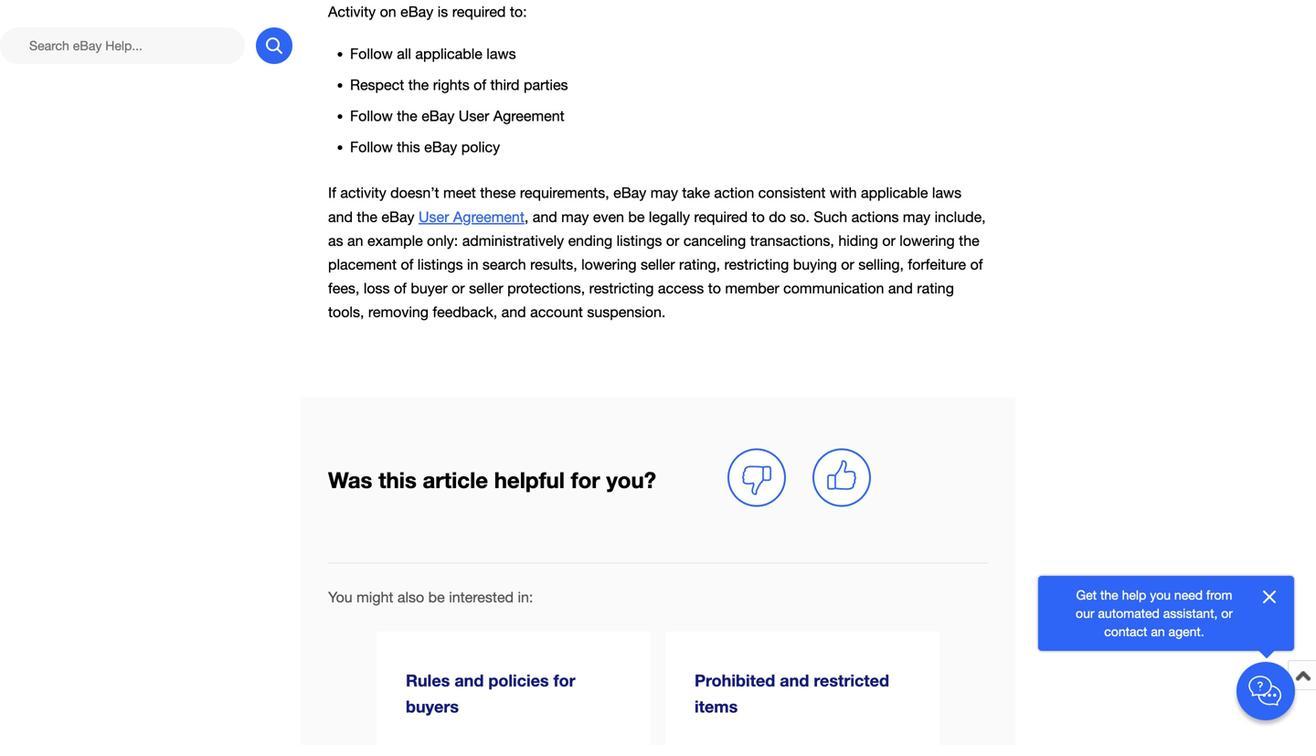 Task type: vqa. For each thing, say whether or not it's contained in the screenshot.
If activity doesn't meet these requirements, eBay may take action consistent with applicable laws and the eBay at the top
yes



Task type: locate. For each thing, give the bounding box(es) containing it.
fees,
[[328, 280, 360, 297]]

the
[[408, 77, 429, 93], [397, 108, 418, 125], [357, 208, 378, 225], [959, 232, 980, 249], [1101, 587, 1119, 603]]

user up policy
[[459, 108, 489, 125]]

laws up include,
[[933, 184, 962, 201]]

,
[[525, 208, 529, 225]]

0 vertical spatial restricting
[[725, 256, 789, 273]]

1 vertical spatial lowering
[[582, 256, 637, 273]]

1 horizontal spatial user
[[459, 108, 489, 125]]

may down requirements,
[[562, 208, 589, 225]]

1 vertical spatial required
[[694, 208, 748, 225]]

an right the as
[[347, 232, 363, 249]]

seller up access
[[641, 256, 675, 273]]

this
[[397, 139, 420, 156], [379, 467, 417, 493]]

lowering up forfeiture
[[900, 232, 955, 249]]

was
[[328, 467, 373, 493]]

and left restricted
[[780, 671, 809, 691]]

1 horizontal spatial be
[[629, 208, 645, 225]]

follow for follow this ebay policy
[[350, 139, 393, 156]]

be right even
[[629, 208, 645, 225]]

selling,
[[859, 256, 904, 273]]

1 vertical spatial follow
[[350, 108, 393, 125]]

1 horizontal spatial an
[[1151, 624, 1165, 639]]

or down 'legally'
[[666, 232, 680, 249]]

and right rules
[[455, 671, 484, 691]]

might
[[357, 589, 394, 606]]

you
[[328, 589, 353, 606]]

transactions,
[[750, 232, 835, 249]]

required inside , and may even be legally required to do so. such actions may include, as an example only: administratively ending listings or canceling transactions, hiding or lowering the placement of listings in search results, lowering seller rating, restricting buying or selling, forfeiture of fees, loss of buyer or seller protections, restricting access to member communication and rating tools, removing feedback, and account suspension.
[[694, 208, 748, 225]]

required up canceling
[[694, 208, 748, 225]]

restricting up the member
[[725, 256, 789, 273]]

agreement down parties
[[493, 108, 565, 125]]

follow for follow all applicable laws
[[350, 45, 393, 62]]

activity
[[328, 3, 376, 20]]

you
[[1150, 587, 1171, 603]]

follow up activity
[[350, 139, 393, 156]]

and inside prohibited and restricted items
[[780, 671, 809, 691]]

0 vertical spatial applicable
[[415, 45, 483, 62]]

1 vertical spatial to
[[708, 280, 721, 297]]

, and may even be legally required to do so. such actions may include, as an example only: administratively ending listings or canceling transactions, hiding or lowering the placement of listings in search results, lowering seller rating, restricting buying or selling, forfeiture of fees, loss of buyer or seller protections, restricting access to member communication and rating tools, removing feedback, and account suspension.
[[328, 208, 986, 321]]

this for follow
[[397, 139, 420, 156]]

be right also
[[429, 589, 445, 606]]

be inside , and may even be legally required to do so. such actions may include, as an example only: administratively ending listings or canceling transactions, hiding or lowering the placement of listings in search results, lowering seller rating, restricting buying or selling, forfeiture of fees, loss of buyer or seller protections, restricting access to member communication and rating tools, removing feedback, and account suspension.
[[629, 208, 645, 225]]

the right get
[[1101, 587, 1119, 603]]

listings down only:
[[418, 256, 463, 273]]

this up doesn't
[[397, 139, 420, 156]]

lowering
[[900, 232, 955, 249], [582, 256, 637, 273]]

canceling
[[684, 232, 746, 249]]

1 horizontal spatial applicable
[[861, 184, 928, 201]]

meet
[[443, 184, 476, 201]]

an left agent.
[[1151, 624, 1165, 639]]

to
[[752, 208, 765, 225], [708, 280, 721, 297]]

for right policies
[[554, 671, 576, 691]]

listings down if activity doesn't meet these requirements, ebay may take action consistent with applicable laws and the ebay
[[617, 232, 662, 249]]

requirements,
[[520, 184, 610, 201]]

an
[[347, 232, 363, 249], [1151, 624, 1165, 639]]

and down "protections," on the top
[[502, 304, 526, 321]]

0 vertical spatial for
[[571, 467, 600, 493]]

or up selling,
[[883, 232, 896, 249]]

0 vertical spatial this
[[397, 139, 420, 156]]

rules
[[406, 671, 450, 691]]

2 follow from the top
[[350, 108, 393, 125]]

and up the as
[[328, 208, 353, 225]]

required right is
[[452, 3, 506, 20]]

with
[[830, 184, 857, 201]]

1 horizontal spatial to
[[752, 208, 765, 225]]

restricted
[[814, 671, 890, 691]]

1 horizontal spatial seller
[[641, 256, 675, 273]]

as
[[328, 232, 343, 249]]

1 vertical spatial laws
[[933, 184, 962, 201]]

or down hiding
[[841, 256, 855, 273]]

0 horizontal spatial be
[[429, 589, 445, 606]]

0 vertical spatial listings
[[617, 232, 662, 249]]

and right ,
[[533, 208, 558, 225]]

of right loss
[[394, 280, 407, 297]]

0 horizontal spatial required
[[452, 3, 506, 20]]

ebay
[[401, 3, 434, 20], [422, 108, 455, 125], [424, 139, 457, 156], [614, 184, 647, 201], [382, 208, 415, 225]]

ebay for on
[[401, 3, 434, 20]]

activity on ebay is required to:
[[328, 3, 527, 20]]

user up only:
[[419, 208, 449, 225]]

laws up third
[[487, 45, 516, 62]]

the for follow
[[397, 108, 418, 125]]

help
[[1122, 587, 1147, 603]]

the for get
[[1101, 587, 1119, 603]]

agreement down these
[[453, 208, 525, 225]]

for inside rules and policies for buyers
[[554, 671, 576, 691]]

1 horizontal spatial may
[[651, 184, 678, 201]]

0 horizontal spatial listings
[[418, 256, 463, 273]]

1 horizontal spatial required
[[694, 208, 748, 225]]

laws inside if activity doesn't meet these requirements, ebay may take action consistent with applicable laws and the ebay
[[933, 184, 962, 201]]

1 vertical spatial user
[[419, 208, 449, 225]]

laws
[[487, 45, 516, 62], [933, 184, 962, 201]]

applicable up actions
[[861, 184, 928, 201]]

seller
[[641, 256, 675, 273], [469, 280, 504, 297]]

the left "rights"
[[408, 77, 429, 93]]

follow
[[350, 45, 393, 62], [350, 108, 393, 125], [350, 139, 393, 156]]

listings
[[617, 232, 662, 249], [418, 256, 463, 273]]

from
[[1207, 587, 1233, 603]]

0 vertical spatial be
[[629, 208, 645, 225]]

these
[[480, 184, 516, 201]]

and inside rules and policies for buyers
[[455, 671, 484, 691]]

to left do
[[752, 208, 765, 225]]

the for respect
[[408, 77, 429, 93]]

access
[[658, 280, 704, 297]]

of down example
[[401, 256, 414, 273]]

results,
[[530, 256, 578, 273]]

example
[[368, 232, 423, 249]]

1 horizontal spatial listings
[[617, 232, 662, 249]]

the up follow this ebay policy
[[397, 108, 418, 125]]

or down from
[[1222, 606, 1233, 621]]

seller down in
[[469, 280, 504, 297]]

such
[[814, 208, 848, 225]]

include,
[[935, 208, 986, 225]]

ebay up follow this ebay policy
[[422, 108, 455, 125]]

and
[[328, 208, 353, 225], [533, 208, 558, 225], [889, 280, 913, 297], [502, 304, 526, 321], [455, 671, 484, 691], [780, 671, 809, 691]]

1 horizontal spatial lowering
[[900, 232, 955, 249]]

follow down respect
[[350, 108, 393, 125]]

restricting up suspension.
[[589, 280, 654, 297]]

3 follow from the top
[[350, 139, 393, 156]]

the inside "get the help you need from our automated assistant, or contact an agent."
[[1101, 587, 1119, 603]]

the inside if activity doesn't meet these requirements, ebay may take action consistent with applicable laws and the ebay
[[357, 208, 378, 225]]

ebay for this
[[424, 139, 457, 156]]

2 vertical spatial follow
[[350, 139, 393, 156]]

2 horizontal spatial may
[[903, 208, 931, 225]]

need
[[1175, 587, 1203, 603]]

for
[[571, 467, 600, 493], [554, 671, 576, 691]]

removing
[[368, 304, 429, 321]]

of
[[474, 77, 486, 93], [401, 256, 414, 273], [971, 256, 983, 273], [394, 280, 407, 297]]

1 vertical spatial seller
[[469, 280, 504, 297]]

1 vertical spatial listings
[[418, 256, 463, 273]]

1 vertical spatial applicable
[[861, 184, 928, 201]]

take
[[682, 184, 710, 201]]

1 vertical spatial this
[[379, 467, 417, 493]]

the inside , and may even be legally required to do so. such actions may include, as an example only: administratively ending listings or canceling transactions, hiding or lowering the placement of listings in search results, lowering seller rating, restricting buying or selling, forfeiture of fees, loss of buyer or seller protections, restricting access to member communication and rating tools, removing feedback, and account suspension.
[[959, 232, 980, 249]]

to down rating, on the top of the page
[[708, 280, 721, 297]]

rating,
[[679, 256, 721, 273]]

third
[[491, 77, 520, 93]]

suspension.
[[587, 304, 666, 321]]

automated
[[1098, 606, 1160, 621]]

0 vertical spatial follow
[[350, 45, 393, 62]]

may up 'legally'
[[651, 184, 678, 201]]

our
[[1076, 606, 1095, 621]]

restricting
[[725, 256, 789, 273], [589, 280, 654, 297]]

the down activity
[[357, 208, 378, 225]]

ebay left is
[[401, 3, 434, 20]]

1 horizontal spatial restricting
[[725, 256, 789, 273]]

for left you?
[[571, 467, 600, 493]]

respect the rights of third parties
[[350, 77, 568, 93]]

1 horizontal spatial laws
[[933, 184, 962, 201]]

0 horizontal spatial seller
[[469, 280, 504, 297]]

this right was
[[379, 467, 417, 493]]

0 horizontal spatial lowering
[[582, 256, 637, 273]]

0 vertical spatial an
[[347, 232, 363, 249]]

1 follow from the top
[[350, 45, 393, 62]]

0 vertical spatial laws
[[487, 45, 516, 62]]

0 horizontal spatial applicable
[[415, 45, 483, 62]]

this for was
[[379, 467, 417, 493]]

0 vertical spatial user
[[459, 108, 489, 125]]

or
[[666, 232, 680, 249], [883, 232, 896, 249], [841, 256, 855, 273], [452, 280, 465, 297], [1222, 606, 1233, 621]]

may
[[651, 184, 678, 201], [562, 208, 589, 225], [903, 208, 931, 225]]

lowering down ending
[[582, 256, 637, 273]]

0 horizontal spatial an
[[347, 232, 363, 249]]

the down include,
[[959, 232, 980, 249]]

1 vertical spatial an
[[1151, 624, 1165, 639]]

communication
[[784, 280, 885, 297]]

of left third
[[474, 77, 486, 93]]

ebay down follow the ebay user agreement
[[424, 139, 457, 156]]

helpful
[[494, 467, 565, 493]]

applicable
[[415, 45, 483, 62], [861, 184, 928, 201]]

do
[[769, 208, 786, 225]]

policies
[[489, 671, 549, 691]]

applicable up "rights"
[[415, 45, 483, 62]]

1 vertical spatial for
[[554, 671, 576, 691]]

1 vertical spatial restricting
[[589, 280, 654, 297]]

user
[[459, 108, 489, 125], [419, 208, 449, 225]]

was this article helpful for you?
[[328, 467, 657, 493]]

may right actions
[[903, 208, 931, 225]]

follow up respect
[[350, 45, 393, 62]]



Task type: describe. For each thing, give the bounding box(es) containing it.
only:
[[427, 232, 458, 249]]

1 vertical spatial be
[[429, 589, 445, 606]]

rights
[[433, 77, 470, 93]]

assistant,
[[1164, 606, 1218, 621]]

activity
[[340, 184, 386, 201]]

also
[[398, 589, 424, 606]]

is
[[438, 3, 448, 20]]

0 horizontal spatial user
[[419, 208, 449, 225]]

0 horizontal spatial may
[[562, 208, 589, 225]]

forfeiture
[[908, 256, 967, 273]]

or up feedback,
[[452, 280, 465, 297]]

ebay up example
[[382, 208, 415, 225]]

action
[[714, 184, 755, 201]]

loss
[[364, 280, 390, 297]]

search
[[483, 256, 526, 273]]

account
[[530, 304, 583, 321]]

of right forfeiture
[[971, 256, 983, 273]]

you?
[[606, 467, 657, 493]]

user agreement link
[[419, 208, 525, 225]]

0 horizontal spatial restricting
[[589, 280, 654, 297]]

in:
[[518, 589, 533, 606]]

follow all applicable laws
[[350, 45, 516, 62]]

even
[[593, 208, 624, 225]]

to:
[[510, 3, 527, 20]]

legally
[[649, 208, 690, 225]]

rules and policies for buyers link
[[377, 632, 651, 745]]

member
[[725, 280, 780, 297]]

you might also be interested in:
[[328, 589, 533, 606]]

ebay for the
[[422, 108, 455, 125]]

if
[[328, 184, 336, 201]]

rating
[[917, 280, 954, 297]]

0 vertical spatial lowering
[[900, 232, 955, 249]]

user agreement
[[419, 208, 525, 225]]

article
[[423, 467, 488, 493]]

0 vertical spatial seller
[[641, 256, 675, 273]]

placement
[[328, 256, 397, 273]]

may inside if activity doesn't meet these requirements, ebay may take action consistent with applicable laws and the ebay
[[651, 184, 678, 201]]

interested
[[449, 589, 514, 606]]

doesn't
[[391, 184, 439, 201]]

buyer
[[411, 280, 448, 297]]

feedback,
[[433, 304, 498, 321]]

rules and policies for buyers
[[406, 671, 576, 716]]

buying
[[793, 256, 837, 273]]

and down selling,
[[889, 280, 913, 297]]

0 vertical spatial agreement
[[493, 108, 565, 125]]

follow the ebay user agreement
[[350, 108, 565, 125]]

agent.
[[1169, 624, 1205, 639]]

buyers
[[406, 697, 459, 716]]

hiding
[[839, 232, 879, 249]]

parties
[[524, 77, 568, 93]]

so.
[[790, 208, 810, 225]]

get the help you need from our automated assistant, or contact an agent. tooltip
[[1068, 586, 1242, 641]]

ebay up even
[[614, 184, 647, 201]]

0 horizontal spatial laws
[[487, 45, 516, 62]]

contact
[[1105, 624, 1148, 639]]

prohibited and restricted items
[[695, 671, 890, 716]]

get the help you need from our automated assistant, or contact an agent.
[[1076, 587, 1233, 639]]

prohibited
[[695, 671, 776, 691]]

all
[[397, 45, 411, 62]]

actions
[[852, 208, 899, 225]]

or inside "get the help you need from our automated assistant, or contact an agent."
[[1222, 606, 1233, 621]]

and inside if activity doesn't meet these requirements, ebay may take action consistent with applicable laws and the ebay
[[328, 208, 353, 225]]

applicable inside if activity doesn't meet these requirements, ebay may take action consistent with applicable laws and the ebay
[[861, 184, 928, 201]]

an inside "get the help you need from our automated assistant, or contact an agent."
[[1151, 624, 1165, 639]]

policy
[[462, 139, 500, 156]]

Search eBay Help... text field
[[0, 27, 245, 64]]

tools,
[[328, 304, 364, 321]]

administratively
[[462, 232, 564, 249]]

follow for follow the ebay user agreement
[[350, 108, 393, 125]]

ending
[[568, 232, 613, 249]]

0 vertical spatial required
[[452, 3, 506, 20]]

respect
[[350, 77, 404, 93]]

follow this ebay policy
[[350, 139, 500, 156]]

in
[[467, 256, 479, 273]]

items
[[695, 697, 738, 716]]

1 vertical spatial agreement
[[453, 208, 525, 225]]

protections,
[[508, 280, 585, 297]]

an inside , and may even be legally required to do so. such actions may include, as an example only: administratively ending listings or canceling transactions, hiding or lowering the placement of listings in search results, lowering seller rating, restricting buying or selling, forfeiture of fees, loss of buyer or seller protections, restricting access to member communication and rating tools, removing feedback, and account suspension.
[[347, 232, 363, 249]]

get
[[1077, 587, 1097, 603]]

0 vertical spatial to
[[752, 208, 765, 225]]

if activity doesn't meet these requirements, ebay may take action consistent with applicable laws and the ebay
[[328, 184, 962, 225]]

0 horizontal spatial to
[[708, 280, 721, 297]]

prohibited and restricted items link
[[666, 632, 940, 745]]

consistent
[[759, 184, 826, 201]]

on
[[380, 3, 397, 20]]



